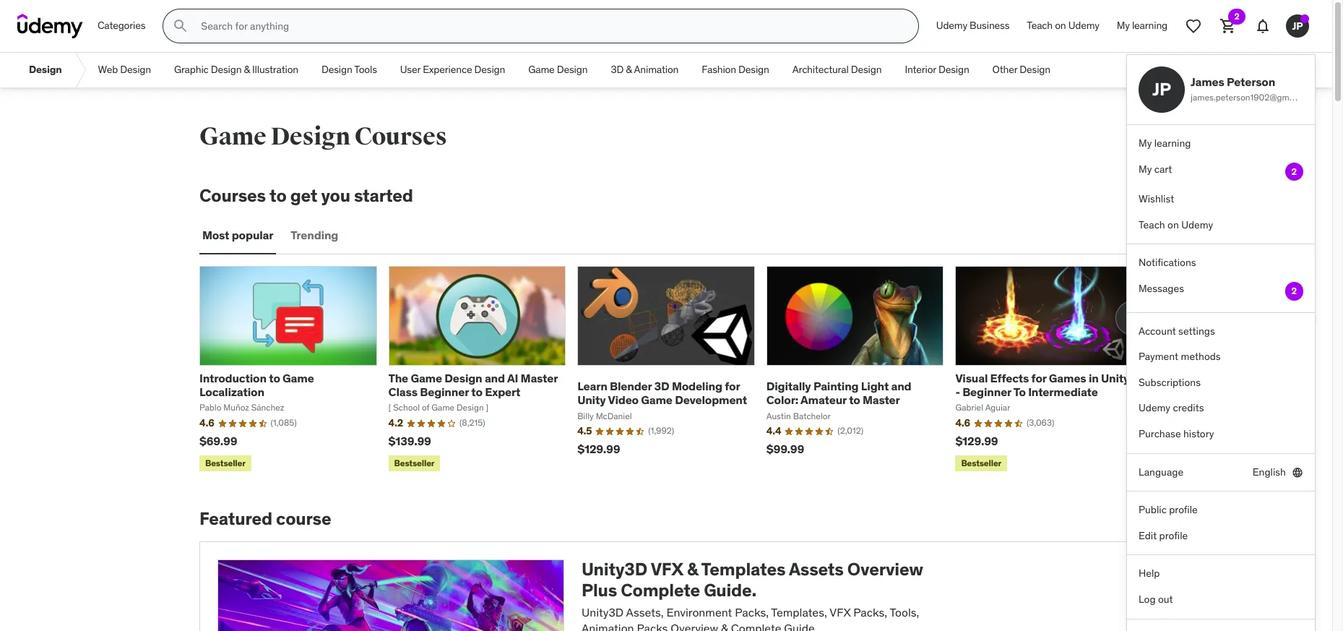 Task type: locate. For each thing, give the bounding box(es) containing it.
1 horizontal spatial complete
[[731, 621, 782, 631]]

0 horizontal spatial for
[[725, 379, 740, 393]]

0 vertical spatial unity3d
[[582, 558, 648, 580]]

visual effects for games in unity - beginner to intermediate link
[[956, 371, 1130, 399]]

and inside digitally painting light and color: amateur to master
[[892, 379, 912, 393]]

unity for learn blender 3d modeling for unity video game development
[[578, 393, 606, 407]]

1 vertical spatial unity
[[578, 393, 606, 407]]

1 horizontal spatial teach on udemy link
[[1128, 212, 1316, 238]]

next image
[[1122, 306, 1145, 330]]

for
[[1032, 371, 1047, 385], [725, 379, 740, 393]]

interior design link
[[894, 53, 981, 87]]

edit
[[1139, 529, 1157, 542]]

master right painting
[[863, 393, 900, 407]]

profile right public
[[1170, 503, 1198, 516]]

teach on udemy
[[1027, 19, 1100, 32], [1139, 218, 1214, 231]]

beginner
[[420, 385, 469, 399], [963, 385, 1012, 399]]

0 vertical spatial courses
[[355, 121, 447, 152]]

out
[[1159, 593, 1174, 606]]

teach for the "teach on udemy" link to the top
[[1027, 19, 1053, 32]]

0 vertical spatial my learning
[[1117, 19, 1168, 32]]

for right "to" in the bottom right of the page
[[1032, 371, 1047, 385]]

jp
[[1293, 19, 1304, 32], [1153, 78, 1172, 100]]

submit search image
[[172, 17, 190, 35]]

architectural design
[[793, 63, 882, 76]]

courses up "started"
[[355, 121, 447, 152]]

unity inside learn blender 3d modeling for unity video game development
[[578, 393, 606, 407]]

1 vertical spatial master
[[863, 393, 900, 407]]

unity for visual effects for games in unity - beginner to intermediate
[[1102, 371, 1130, 385]]

user experience design link
[[389, 53, 517, 87]]

xsmall image
[[1292, 465, 1304, 479]]

the game design and ai master class beginner to expert link
[[389, 371, 558, 399]]

0 vertical spatial teach
[[1027, 19, 1053, 32]]

plus
[[582, 579, 617, 601]]

1 vertical spatial 3d
[[655, 379, 670, 393]]

beginner inside visual effects for games in unity - beginner to intermediate
[[963, 385, 1012, 399]]

1 vertical spatial learning
[[1155, 137, 1191, 150]]

0 vertical spatial animation
[[634, 63, 679, 76]]

0 vertical spatial vfx
[[651, 558, 684, 580]]

my learning link
[[1109, 9, 1177, 43], [1128, 131, 1316, 157]]

and inside the game design and ai master class beginner to expert
[[485, 371, 505, 385]]

1 vertical spatial teach
[[1139, 218, 1166, 231]]

learning up "cart"
[[1155, 137, 1191, 150]]

teach on udemy up other design
[[1027, 19, 1100, 32]]

animation
[[634, 63, 679, 76], [582, 621, 634, 631]]

1 packs, from the left
[[735, 605, 769, 619]]

game right video
[[641, 393, 673, 407]]

other design link
[[981, 53, 1062, 87]]

game inside the game design and ai master class beginner to expert
[[411, 371, 442, 385]]

0 vertical spatial unity
[[1102, 371, 1130, 385]]

0 horizontal spatial 3d
[[611, 63, 624, 76]]

web design link
[[86, 53, 163, 87]]

class
[[389, 385, 418, 399]]

1 vertical spatial my
[[1139, 137, 1152, 150]]

game right the
[[411, 371, 442, 385]]

on
[[1055, 19, 1067, 32], [1168, 218, 1179, 231]]

my
[[1117, 19, 1130, 32], [1139, 137, 1152, 150], [1139, 162, 1152, 175]]

my learning link left wishlist image
[[1109, 9, 1177, 43]]

0 vertical spatial profile
[[1170, 503, 1198, 516]]

0 horizontal spatial teach on udemy
[[1027, 19, 1100, 32]]

and for light
[[892, 379, 912, 393]]

courses up most popular
[[199, 184, 266, 207]]

course
[[276, 508, 331, 530]]

1 horizontal spatial beginner
[[963, 385, 1012, 399]]

complete down templates,
[[731, 621, 782, 631]]

unity3d vfx & templates assets overview plus complete guide. unity3d assets, environment packs, templates, vfx packs, tools, animation packs overview & complete guide.
[[582, 558, 924, 631]]

my left "cart"
[[1139, 162, 1152, 175]]

2 beginner from the left
[[963, 385, 1012, 399]]

notifications link
[[1128, 250, 1316, 276]]

jp right shopping cart with 2 items image
[[1293, 19, 1304, 32]]

graphic design & illustration
[[174, 63, 298, 76]]

2 packs, from the left
[[854, 605, 888, 619]]

to right introduction
[[269, 371, 280, 385]]

teach up other design
[[1027, 19, 1053, 32]]

vfx up assets, at bottom left
[[651, 558, 684, 580]]

my cart
[[1139, 162, 1173, 175]]

0 horizontal spatial beginner
[[420, 385, 469, 399]]

1 horizontal spatial 3d
[[655, 379, 670, 393]]

packs, left the 'tools,'
[[854, 605, 888, 619]]

james
[[1191, 74, 1225, 89]]

my left wishlist image
[[1117, 19, 1130, 32]]

0 horizontal spatial and
[[485, 371, 505, 385]]

1 vertical spatial teach on udemy link
[[1128, 212, 1316, 238]]

3d right game design on the top of the page
[[611, 63, 624, 76]]

my learning left wishlist image
[[1117, 19, 1168, 32]]

to left light
[[849, 393, 861, 407]]

design right interior
[[939, 63, 970, 76]]

purchase history
[[1139, 427, 1215, 440]]

vfx right templates,
[[830, 605, 851, 619]]

color:
[[767, 393, 799, 407]]

1 horizontal spatial for
[[1032, 371, 1047, 385]]

purchase history link
[[1128, 421, 1316, 447]]

0 vertical spatial teach on udemy
[[1027, 19, 1100, 32]]

design inside the game design and ai master class beginner to expert
[[445, 371, 483, 385]]

other design
[[993, 63, 1051, 76]]

&
[[244, 63, 250, 76], [626, 63, 632, 76], [687, 558, 698, 580], [721, 621, 729, 631]]

help
[[1139, 567, 1160, 580]]

jp left james
[[1153, 78, 1172, 100]]

0 vertical spatial master
[[521, 371, 558, 385]]

blender
[[610, 379, 652, 393]]

0 vertical spatial 2
[[1235, 11, 1240, 22]]

0 vertical spatial 3d
[[611, 63, 624, 76]]

beginner right the -
[[963, 385, 1012, 399]]

learn blender 3d modeling for unity video game development
[[578, 379, 747, 407]]

my learning link up wishlist link
[[1128, 131, 1316, 157]]

teach on udemy link up notifications link
[[1128, 212, 1316, 238]]

games
[[1049, 371, 1087, 385]]

visual effects for games in unity - beginner to intermediate
[[956, 371, 1130, 399]]

overview down environment
[[671, 621, 719, 631]]

3d inside learn blender 3d modeling for unity video game development
[[655, 379, 670, 393]]

to inside digitally painting light and color: amateur to master
[[849, 393, 861, 407]]

profile right the edit
[[1160, 529, 1188, 542]]

unity3d down plus
[[582, 605, 624, 619]]

0 horizontal spatial guide.
[[704, 579, 757, 601]]

my learning for the topmost my learning link
[[1117, 19, 1168, 32]]

unity inside visual effects for games in unity - beginner to intermediate
[[1102, 371, 1130, 385]]

1 vertical spatial 2
[[1292, 166, 1298, 177]]

0 vertical spatial learning
[[1133, 19, 1168, 32]]

painting
[[814, 379, 859, 393]]

2 link
[[1211, 9, 1246, 43]]

1 vertical spatial overview
[[671, 621, 719, 631]]

teach on udemy for the "teach on udemy" link to the top
[[1027, 19, 1100, 32]]

learn blender 3d modeling for unity video game development link
[[578, 379, 747, 407]]

jp for jp
[[1293, 19, 1304, 32]]

and left ai
[[485, 371, 505, 385]]

game right introduction
[[283, 371, 314, 385]]

1 vertical spatial my learning
[[1139, 137, 1191, 150]]

2 vertical spatial 2
[[1292, 286, 1298, 296]]

1 horizontal spatial jp
[[1293, 19, 1304, 32]]

teach on udemy link up other design
[[1019, 9, 1109, 43]]

packs, down templates
[[735, 605, 769, 619]]

0 horizontal spatial teach
[[1027, 19, 1053, 32]]

started
[[354, 184, 413, 207]]

1 vertical spatial profile
[[1160, 529, 1188, 542]]

my learning up "cart"
[[1139, 137, 1191, 150]]

to
[[1014, 385, 1026, 399]]

on up other design link
[[1055, 19, 1067, 32]]

teach
[[1027, 19, 1053, 32], [1139, 218, 1166, 231]]

0 horizontal spatial courses
[[199, 184, 266, 207]]

guide. up environment
[[704, 579, 757, 601]]

1 horizontal spatial overview
[[848, 558, 924, 580]]

account settings link
[[1128, 318, 1316, 344]]

1 vertical spatial on
[[1168, 218, 1179, 231]]

beginner right the class
[[420, 385, 469, 399]]

for inside learn blender 3d modeling for unity video game development
[[725, 379, 740, 393]]

to inside introduction to game localization
[[269, 371, 280, 385]]

1 horizontal spatial and
[[892, 379, 912, 393]]

and right light
[[892, 379, 912, 393]]

2 unity3d from the top
[[582, 605, 624, 619]]

complete up assets, at bottom left
[[621, 579, 700, 601]]

1 horizontal spatial unity
[[1102, 371, 1130, 385]]

payment methods
[[1139, 350, 1221, 363]]

vfx
[[651, 558, 684, 580], [830, 605, 851, 619]]

overview up the 'tools,'
[[848, 558, 924, 580]]

methods
[[1181, 350, 1221, 363]]

graphic
[[174, 63, 209, 76]]

1 horizontal spatial teach on udemy
[[1139, 218, 1214, 231]]

user
[[400, 63, 421, 76]]

master inside digitally painting light and color: amateur to master
[[863, 393, 900, 407]]

animation down plus
[[582, 621, 634, 631]]

1 horizontal spatial master
[[863, 393, 900, 407]]

account settings
[[1139, 324, 1216, 337]]

design left expert at the left bottom
[[445, 371, 483, 385]]

1 beginner from the left
[[420, 385, 469, 399]]

learn
[[578, 379, 608, 393]]

unity3d up assets, at bottom left
[[582, 558, 648, 580]]

design right "fashion"
[[739, 63, 770, 76]]

james peterson james.peterson1902@gmail.com
[[1191, 74, 1318, 103]]

digitally
[[767, 379, 811, 393]]

1 horizontal spatial packs,
[[854, 605, 888, 619]]

1 vertical spatial jp
[[1153, 78, 1172, 100]]

0 vertical spatial teach on udemy link
[[1019, 9, 1109, 43]]

master right ai
[[521, 371, 558, 385]]

for right modeling
[[725, 379, 740, 393]]

game inside learn blender 3d modeling for unity video game development
[[641, 393, 673, 407]]

to inside the game design and ai master class beginner to expert
[[471, 385, 483, 399]]

guide. down templates,
[[784, 621, 818, 631]]

& down environment
[[721, 621, 729, 631]]

to left get
[[270, 184, 287, 207]]

udemy image
[[17, 14, 83, 38]]

to left expert at the left bottom
[[471, 385, 483, 399]]

game down search for anything text field
[[529, 63, 555, 76]]

teach on udemy down wishlist
[[1139, 218, 1214, 231]]

assets,
[[626, 605, 664, 619]]

1 vertical spatial my learning link
[[1128, 131, 1316, 157]]

fashion design link
[[690, 53, 781, 87]]

0 vertical spatial jp
[[1293, 19, 1304, 32]]

1 horizontal spatial teach
[[1139, 218, 1166, 231]]

digitally painting light and color: amateur to master
[[767, 379, 912, 407]]

0 horizontal spatial jp
[[1153, 78, 1172, 100]]

light
[[861, 379, 889, 393]]

1 vertical spatial vfx
[[830, 605, 851, 619]]

the
[[389, 371, 408, 385]]

you
[[321, 184, 350, 207]]

most
[[202, 228, 229, 242]]

unity
[[1102, 371, 1130, 385], [578, 393, 606, 407]]

0 horizontal spatial complete
[[621, 579, 700, 601]]

0 horizontal spatial master
[[521, 371, 558, 385]]

beginner inside the game design and ai master class beginner to expert
[[420, 385, 469, 399]]

0 vertical spatial overview
[[848, 558, 924, 580]]

animation left "fashion"
[[634, 63, 679, 76]]

the game design and ai master class beginner to expert
[[389, 371, 558, 399]]

master
[[521, 371, 558, 385], [863, 393, 900, 407]]

1 vertical spatial unity3d
[[582, 605, 624, 619]]

unity left video
[[578, 393, 606, 407]]

fashion
[[702, 63, 736, 76]]

to
[[270, 184, 287, 207], [269, 371, 280, 385], [471, 385, 483, 399], [849, 393, 861, 407]]

design tools
[[322, 63, 377, 76]]

0 horizontal spatial overview
[[671, 621, 719, 631]]

0 horizontal spatial unity
[[578, 393, 606, 407]]

learning left wishlist image
[[1133, 19, 1168, 32]]

Search for anything text field
[[198, 14, 901, 38]]

my learning
[[1117, 19, 1168, 32], [1139, 137, 1191, 150]]

tools
[[354, 63, 377, 76]]

0 horizontal spatial vfx
[[651, 558, 684, 580]]

1 vertical spatial animation
[[582, 621, 634, 631]]

3d right "blender"
[[655, 379, 670, 393]]

beginner for game
[[420, 385, 469, 399]]

0 horizontal spatial on
[[1055, 19, 1067, 32]]

1 horizontal spatial courses
[[355, 121, 447, 152]]

teach down wishlist
[[1139, 218, 1166, 231]]

unity3d
[[582, 558, 648, 580], [582, 605, 624, 619]]

architectural
[[793, 63, 849, 76]]

english
[[1253, 465, 1287, 478]]

public profile
[[1139, 503, 1198, 516]]

my up my cart
[[1139, 137, 1152, 150]]

1 vertical spatial teach on udemy
[[1139, 218, 1214, 231]]

edit profile link
[[1128, 523, 1316, 549]]

on down wishlist
[[1168, 218, 1179, 231]]

development
[[675, 393, 747, 407]]

wishlist image
[[1185, 17, 1203, 35]]

0 horizontal spatial packs,
[[735, 605, 769, 619]]

1 horizontal spatial guide.
[[784, 621, 818, 631]]

expert
[[485, 385, 521, 399]]

courses
[[355, 121, 447, 152], [199, 184, 266, 207]]

0 horizontal spatial teach on udemy link
[[1019, 9, 1109, 43]]

unity right in
[[1102, 371, 1130, 385]]



Task type: vqa. For each thing, say whether or not it's contained in the screenshot.
"answered"
no



Task type: describe. For each thing, give the bounding box(es) containing it.
udemy business link
[[928, 9, 1019, 43]]

introduction to game localization link
[[199, 371, 314, 399]]

categories
[[98, 19, 146, 32]]

udemy inside 'link'
[[1139, 401, 1171, 414]]

design tools link
[[310, 53, 389, 87]]

design link
[[17, 53, 73, 87]]

modeling
[[672, 379, 723, 393]]

shopping cart with 2 items image
[[1220, 17, 1237, 35]]

help link
[[1128, 561, 1316, 587]]

log
[[1139, 593, 1156, 606]]

interior design
[[905, 63, 970, 76]]

master inside the game design and ai master class beginner to expert
[[521, 371, 558, 385]]

0 vertical spatial guide.
[[704, 579, 757, 601]]

& right game design on the top of the page
[[626, 63, 632, 76]]

illustration
[[252, 63, 298, 76]]

0 vertical spatial my learning link
[[1109, 9, 1177, 43]]

graphic design & illustration link
[[163, 53, 310, 87]]

0 vertical spatial on
[[1055, 19, 1067, 32]]

visual
[[956, 371, 988, 385]]

design down search for anything text field
[[557, 63, 588, 76]]

popular
[[232, 228, 273, 242]]

wishlist link
[[1128, 187, 1316, 212]]

beginner for effects
[[963, 385, 1012, 399]]

notifications
[[1139, 256, 1197, 269]]

1 unity3d from the top
[[582, 558, 648, 580]]

edit profile
[[1139, 529, 1188, 542]]

fashion design
[[702, 63, 770, 76]]

0 vertical spatial my
[[1117, 19, 1130, 32]]

tools,
[[890, 605, 920, 619]]

teach on udemy for the rightmost the "teach on udemy" link
[[1139, 218, 1214, 231]]

intermediate
[[1029, 385, 1098, 399]]

1 vertical spatial guide.
[[784, 621, 818, 631]]

learning for the topmost my learning link
[[1133, 19, 1168, 32]]

log out link
[[1128, 587, 1316, 613]]

payment
[[1139, 350, 1179, 363]]

& up environment
[[687, 558, 698, 580]]

interior
[[905, 63, 937, 76]]

cart
[[1155, 162, 1173, 175]]

2 vertical spatial my
[[1139, 162, 1152, 175]]

most popular
[[202, 228, 273, 242]]

featured course
[[199, 508, 331, 530]]

jp link
[[1281, 9, 1316, 43]]

-
[[956, 385, 960, 399]]

game inside game design link
[[529, 63, 555, 76]]

credits
[[1173, 401, 1205, 414]]

profile for edit profile
[[1160, 529, 1188, 542]]

digitally painting light and color: amateur to master link
[[767, 379, 912, 407]]

courses to get you started
[[199, 184, 413, 207]]

& left illustration
[[244, 63, 250, 76]]

messages
[[1139, 282, 1185, 295]]

design left tools
[[322, 63, 352, 76]]

2 inside "link"
[[1235, 11, 1240, 22]]

1 horizontal spatial on
[[1168, 218, 1179, 231]]

most popular button
[[199, 218, 276, 253]]

introduction to game localization
[[199, 371, 314, 399]]

packs
[[637, 621, 668, 631]]

animation inside unity3d vfx & templates assets overview plus complete guide. unity3d assets, environment packs, templates, vfx packs, tools, animation packs overview & complete guide.
[[582, 621, 634, 631]]

game design link
[[517, 53, 599, 87]]

game inside introduction to game localization
[[283, 371, 314, 385]]

0 vertical spatial complete
[[621, 579, 700, 601]]

1 vertical spatial complete
[[731, 621, 782, 631]]

introduction
[[199, 371, 267, 385]]

public profile link
[[1128, 497, 1316, 523]]

you have alerts image
[[1301, 14, 1310, 23]]

carousel element
[[199, 266, 1151, 474]]

video
[[608, 393, 639, 407]]

purchase
[[1139, 427, 1182, 440]]

web
[[98, 63, 118, 76]]

architectural design link
[[781, 53, 894, 87]]

web design
[[98, 63, 151, 76]]

subscriptions link
[[1128, 370, 1316, 396]]

localization
[[199, 385, 264, 399]]

experience
[[423, 63, 472, 76]]

udemy credits
[[1139, 401, 1205, 414]]

my learning for the bottommost my learning link
[[1139, 137, 1191, 150]]

other
[[993, 63, 1018, 76]]

game down graphic design & illustration link
[[199, 121, 266, 152]]

1 horizontal spatial vfx
[[830, 605, 851, 619]]

design right "other" in the top of the page
[[1020, 63, 1051, 76]]

learning for the bottommost my learning link
[[1155, 137, 1191, 150]]

featured
[[199, 508, 272, 530]]

design up courses to get you started
[[271, 121, 350, 152]]

get
[[290, 184, 318, 207]]

1 vertical spatial courses
[[199, 184, 266, 207]]

user experience design
[[400, 63, 505, 76]]

business
[[970, 19, 1010, 32]]

effects
[[991, 371, 1029, 385]]

profile for public profile
[[1170, 503, 1198, 516]]

udemy business
[[937, 19, 1010, 32]]

james.peterson1902@gmail.com
[[1191, 92, 1318, 103]]

amateur
[[801, 393, 847, 407]]

game design
[[529, 63, 588, 76]]

wishlist
[[1139, 192, 1175, 205]]

3d & animation link
[[599, 53, 690, 87]]

arrow pointing to subcategory menu links image
[[73, 53, 86, 87]]

design left the arrow pointing to subcategory menu links image
[[29, 63, 62, 76]]

design right experience
[[475, 63, 505, 76]]

templates,
[[771, 605, 827, 619]]

design right architectural
[[851, 63, 882, 76]]

jp for my learning
[[1153, 78, 1172, 100]]

3d inside 3d & animation link
[[611, 63, 624, 76]]

peterson
[[1227, 74, 1276, 89]]

design right web
[[120, 63, 151, 76]]

2 for notifications
[[1292, 286, 1298, 296]]

environment
[[667, 605, 732, 619]]

teach for the rightmost the "teach on udemy" link
[[1139, 218, 1166, 231]]

for inside visual effects for games in unity - beginner to intermediate
[[1032, 371, 1047, 385]]

account
[[1139, 324, 1177, 337]]

design right the 'graphic'
[[211, 63, 242, 76]]

public
[[1139, 503, 1167, 516]]

and for design
[[485, 371, 505, 385]]

subscriptions
[[1139, 376, 1201, 389]]

trending button
[[288, 218, 341, 253]]

2 for my learning
[[1292, 166, 1298, 177]]

3d & animation
[[611, 63, 679, 76]]



